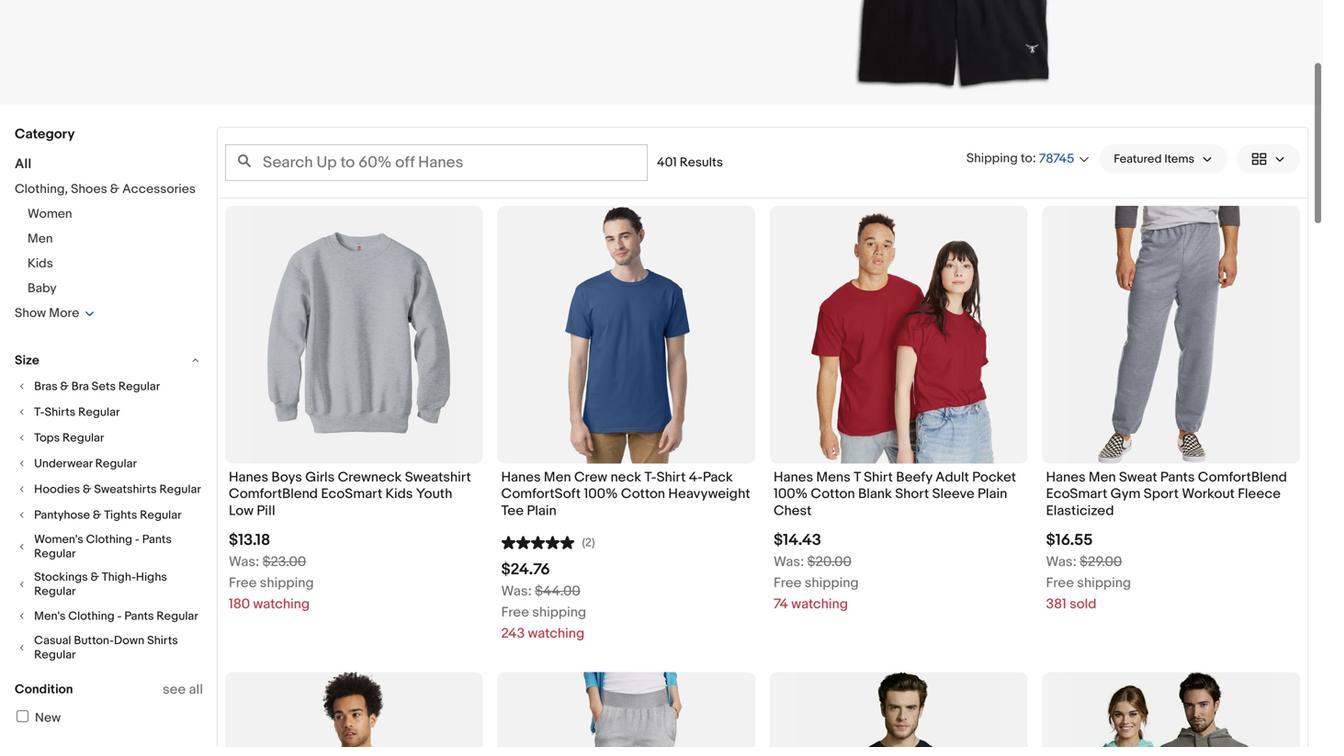 Task type: vqa. For each thing, say whether or not it's contained in the screenshot.
EcoSmart inside the Hanes Men Sweat Pants ComfortBlend EcoSmart Gym Sport Workout Fleece Elasticized
yes



Task type: locate. For each thing, give the bounding box(es) containing it.
ecosmart
[[321, 486, 382, 502], [1046, 486, 1108, 502]]

regular inside t-shirts regular dropdown button
[[78, 405, 120, 419]]

mens
[[817, 469, 851, 486]]

1 horizontal spatial kids
[[386, 486, 413, 502]]

regular inside men's clothing - pants regular dropdown button
[[157, 609, 198, 623]]

t- right neck
[[645, 469, 657, 486]]

sold
[[1070, 596, 1097, 613]]

shipping inside '$24.76 was: $44.00 free shipping 243 watching'
[[532, 604, 587, 621]]

category
[[15, 126, 75, 142]]

clothing up button-
[[68, 609, 115, 623]]

0 horizontal spatial watching
[[253, 596, 310, 613]]

free inside $16.55 was: $29.00 free shipping 381 sold
[[1046, 575, 1074, 591]]

180
[[229, 596, 250, 613]]

comfortblend inside hanes boys girls crewneck sweatshirt comfortblend ecosmart kids youth low pill
[[229, 486, 318, 502]]

(2) link
[[501, 534, 595, 550]]

hanes inside hanes mens t shirt beefy adult pocket 100% cotton blank short sleeve plain chest
[[774, 469, 813, 486]]

1 vertical spatial clothing
[[68, 609, 115, 623]]

show
[[15, 306, 46, 321]]

was: down the $14.43
[[774, 554, 804, 570]]

regular up hoodies & sweatshirts regular
[[95, 457, 137, 471]]

hanes boys girls crewneck sweatshirt comfortblend ecosmart kids youth low pill
[[229, 469, 471, 519]]

1 vertical spatial kids
[[386, 486, 413, 502]]

1 ecosmart from the left
[[321, 486, 382, 502]]

0 horizontal spatial -
[[117, 609, 122, 623]]

shirts
[[45, 405, 76, 419], [147, 634, 178, 648]]

watching inside $14.43 was: $20.00 free shipping 74 watching
[[792, 596, 848, 613]]

& right shoes
[[110, 182, 119, 197]]

pants inside women's clothing - pants regular stockings & thigh-highs regular
[[142, 533, 172, 547]]

see
[[163, 681, 186, 698]]

pack
[[703, 469, 733, 486]]

was: down "$24.76"
[[501, 583, 532, 600]]

shirts inside dropdown button
[[45, 405, 76, 419]]

free up 180
[[229, 575, 257, 591]]

1 horizontal spatial comfortblend
[[1198, 469, 1287, 486]]

2 hanes from the left
[[501, 469, 541, 486]]

74
[[774, 596, 789, 613]]

watching for $24.76
[[528, 625, 585, 642]]

2 horizontal spatial men
[[1089, 469, 1116, 486]]

clothing inside women's clothing - pants regular stockings & thigh-highs regular
[[86, 533, 132, 547]]

1 horizontal spatial 100%
[[774, 486, 808, 502]]

ecosmart down crewneck
[[321, 486, 382, 502]]

regular
[[118, 379, 160, 394], [78, 405, 120, 419], [62, 431, 104, 445], [95, 457, 137, 471], [159, 482, 201, 497], [140, 508, 182, 522], [34, 547, 76, 561], [34, 585, 76, 599], [157, 609, 198, 623], [34, 648, 76, 662]]

women
[[28, 206, 72, 222]]

workout
[[1182, 486, 1235, 502]]

hanes for $14.43
[[774, 469, 813, 486]]

view: gallery view image
[[1252, 149, 1286, 169]]

free inside $13.18 was: $23.00 free shipping 180 watching
[[229, 575, 257, 591]]

cotton
[[621, 486, 665, 502], [811, 486, 855, 502]]

1 horizontal spatial ecosmart
[[1046, 486, 1108, 502]]

shipping inside $14.43 was: $20.00 free shipping 74 watching
[[805, 575, 859, 591]]

casual button-down shirts regular button
[[15, 634, 203, 662]]

free up 243
[[501, 604, 529, 621]]

was: inside $16.55 was: $29.00 free shipping 381 sold
[[1046, 554, 1077, 570]]

featured items
[[1114, 152, 1195, 166]]

comfortblend up pill at the bottom of page
[[229, 486, 318, 502]]

regular right sets
[[118, 379, 160, 394]]

ecosmart inside hanes men sweat pants comfortblend ecosmart gym sport workout fleece elasticized
[[1046, 486, 1108, 502]]

regular inside casual button-down shirts regular
[[34, 648, 76, 662]]

shirts right down
[[147, 634, 178, 648]]

1 100% from the left
[[584, 486, 618, 502]]

men up comfortsoft
[[544, 469, 571, 486]]

tops
[[34, 431, 60, 445]]

stockings & thigh-highs regular button
[[15, 570, 203, 599]]

hanes inside hanes boys girls crewneck sweatshirt comfortblend ecosmart kids youth low pill
[[229, 469, 268, 486]]

fleece
[[1238, 486, 1281, 502]]

regular up the underwear regular
[[62, 431, 104, 445]]

0 vertical spatial -
[[135, 533, 140, 547]]

1 vertical spatial -
[[117, 609, 122, 623]]

beefy
[[896, 469, 933, 486]]

men inside "hanes men crew neck t-shirt 4-pack comfortsoft 100% cotton heavyweight tee plain"
[[544, 469, 571, 486]]

0 horizontal spatial ecosmart
[[321, 486, 382, 502]]

& inside dropdown button
[[83, 482, 91, 497]]

neck
[[611, 469, 642, 486]]

pants up highs
[[142, 533, 172, 547]]

1 horizontal spatial men
[[544, 469, 571, 486]]

hanes mens t shirt beefy adult pocket 100% cotton blank short sleeve plain chest
[[774, 469, 1016, 519]]

watching down $44.00
[[528, 625, 585, 642]]

was: down $16.55 at the right of page
[[1046, 554, 1077, 570]]

regular up condition in the left of the page
[[34, 648, 76, 662]]

ecosmart up elasticized
[[1046, 486, 1108, 502]]

hanes for $13.18
[[229, 469, 268, 486]]

hanes up elasticized
[[1046, 469, 1086, 486]]

heavyweight
[[669, 486, 751, 502]]

0 horizontal spatial men
[[28, 231, 53, 247]]

shirt inside hanes mens t shirt beefy adult pocket 100% cotton blank short sleeve plain chest
[[864, 469, 893, 486]]

free inside '$24.76 was: $44.00 free shipping 243 watching'
[[501, 604, 529, 621]]

- inside women's clothing - pants regular stockings & thigh-highs regular
[[135, 533, 140, 547]]

0 horizontal spatial 100%
[[584, 486, 618, 502]]

hanes boys girls crewneck sweatshirt comfortblend ecosmart kids youth low pill image
[[252, 206, 456, 464]]

was: inside $13.18 was: $23.00 free shipping 180 watching
[[229, 554, 259, 570]]

kids inside clothing, shoes & accessories women men kids baby
[[28, 256, 53, 272]]

0 horizontal spatial shirt
[[657, 469, 686, 486]]

1 horizontal spatial cotton
[[811, 486, 855, 502]]

100% down crew
[[584, 486, 618, 502]]

t- down bras
[[34, 405, 45, 419]]

comfortsoft
[[501, 486, 581, 502]]

pants up down
[[124, 609, 154, 623]]

2 horizontal spatial watching
[[792, 596, 848, 613]]

100% inside "hanes men crew neck t-shirt 4-pack comfortsoft 100% cotton heavyweight tee plain"
[[584, 486, 618, 502]]

hanes up chest
[[774, 469, 813, 486]]

2 vertical spatial pants
[[124, 609, 154, 623]]

hanes up comfortsoft
[[501, 469, 541, 486]]

& left 'bra' in the left bottom of the page
[[60, 379, 69, 394]]

low
[[229, 503, 254, 519]]

1 horizontal spatial watching
[[528, 625, 585, 642]]

more
[[49, 306, 79, 321]]

was: inside $14.43 was: $20.00 free shipping 74 watching
[[774, 554, 804, 570]]

hanes up low on the bottom left of the page
[[229, 469, 268, 486]]

chest
[[774, 503, 812, 519]]

78745
[[1039, 151, 1075, 167]]

hanes men sweat pants comfortblend ecosmart gym sport workout fleece elasticized link
[[1046, 469, 1297, 524]]

gym
[[1111, 486, 1141, 502]]

watching inside '$24.76 was: $44.00 free shipping 243 watching'
[[528, 625, 585, 642]]

shirt up blank
[[864, 469, 893, 486]]

$24.76
[[501, 560, 550, 580]]

$16.55
[[1046, 531, 1093, 550]]

watching for $13.18
[[253, 596, 310, 613]]

free up 381
[[1046, 575, 1074, 591]]

watching inside $13.18 was: $23.00 free shipping 180 watching
[[253, 596, 310, 613]]

1 horizontal spatial shirt
[[864, 469, 893, 486]]

0 vertical spatial t-
[[34, 405, 45, 419]]

100% up chest
[[774, 486, 808, 502]]

men up kids link
[[28, 231, 53, 247]]

men up gym
[[1089, 469, 1116, 486]]

highs
[[136, 570, 167, 585]]

0 vertical spatial pants
[[1161, 469, 1195, 486]]

men inside clothing, shoes & accessories women men kids baby
[[28, 231, 53, 247]]

0 horizontal spatial plain
[[527, 503, 557, 519]]

free for $16.55
[[1046, 575, 1074, 591]]

free
[[229, 575, 257, 591], [774, 575, 802, 591], [1046, 575, 1074, 591], [501, 604, 529, 621]]

clothing
[[86, 533, 132, 547], [68, 609, 115, 623]]

shirts up tops regular
[[45, 405, 76, 419]]

watching
[[253, 596, 310, 613], [792, 596, 848, 613], [528, 625, 585, 642]]

0 vertical spatial kids
[[28, 256, 53, 272]]

to
[[1021, 151, 1033, 166]]

sweatshirts
[[94, 482, 157, 497]]

1 horizontal spatial plain
[[978, 486, 1008, 502]]

pants up sport
[[1161, 469, 1195, 486]]

1 horizontal spatial -
[[135, 533, 140, 547]]

-
[[135, 533, 140, 547], [117, 609, 122, 623]]

comfortblend up fleece
[[1198, 469, 1287, 486]]

2 shirt from the left
[[864, 469, 893, 486]]

men for hanes men crew neck t-shirt 4-pack comfortsoft 100% cotton heavyweight tee plain
[[544, 469, 571, 486]]

girls
[[305, 469, 335, 486]]

see all button
[[163, 681, 203, 698]]

men inside hanes men sweat pants comfortblend ecosmart gym sport workout fleece elasticized
[[1089, 469, 1116, 486]]

0 horizontal spatial cotton
[[621, 486, 665, 502]]

1 horizontal spatial shirts
[[147, 634, 178, 648]]

4 hanes from the left
[[1046, 469, 1086, 486]]

tights
[[104, 508, 137, 522]]

kids down men link on the left
[[28, 256, 53, 272]]

0 vertical spatial shirts
[[45, 405, 76, 419]]

shipping inside $13.18 was: $23.00 free shipping 180 watching
[[260, 575, 314, 591]]

- down "tights"
[[135, 533, 140, 547]]

blank
[[858, 486, 892, 502]]

hanes mens t shirt beefy adult pocket 100% cotton blank short sleeve plain chest image
[[797, 206, 1001, 464]]

2 cotton from the left
[[811, 486, 855, 502]]

4-
[[689, 469, 703, 486]]

hanes men's t shirt 2 pack pocket short sleeve tee value x temp freshiq workwear image
[[797, 672, 1001, 747]]

$44.00
[[535, 583, 581, 600]]

free for $24.76
[[501, 604, 529, 621]]

hanes inside hanes men sweat pants comfortblend ecosmart gym sport workout fleece elasticized
[[1046, 469, 1086, 486]]

tee
[[501, 503, 524, 519]]

was: inside '$24.76 was: $44.00 free shipping 243 watching'
[[501, 583, 532, 600]]

& left thigh-
[[91, 570, 99, 585]]

1 hanes from the left
[[229, 469, 268, 486]]

0 horizontal spatial kids
[[28, 256, 53, 272]]

pantyhose & tights regular
[[34, 508, 182, 522]]

2 100% from the left
[[774, 486, 808, 502]]

shipping to : 78745
[[967, 151, 1075, 167]]

free for $13.18
[[229, 575, 257, 591]]

free inside $14.43 was: $20.00 free shipping 74 watching
[[774, 575, 802, 591]]

clothing down the pantyhose & tights regular dropdown button
[[86, 533, 132, 547]]

shirt
[[657, 469, 686, 486], [864, 469, 893, 486]]

kids down crewneck
[[386, 486, 413, 502]]

& down the underwear regular
[[83, 482, 91, 497]]

0 vertical spatial clothing
[[86, 533, 132, 547]]

plain down pocket
[[978, 486, 1008, 502]]

was:
[[229, 554, 259, 570], [774, 554, 804, 570], [1046, 554, 1077, 570], [501, 583, 532, 600]]

shipping for $13.18
[[260, 575, 314, 591]]

:
[[1033, 151, 1036, 166]]

men
[[28, 231, 53, 247], [544, 469, 571, 486], [1089, 469, 1116, 486]]

1 vertical spatial pants
[[142, 533, 172, 547]]

& for bra
[[60, 379, 69, 394]]

regular down bras & bra sets regular
[[78, 405, 120, 419]]

pants
[[1161, 469, 1195, 486], [142, 533, 172, 547], [124, 609, 154, 623]]

show more button
[[15, 306, 95, 321]]

1 vertical spatial t-
[[645, 469, 657, 486]]

size
[[15, 353, 39, 369]]

shipping down $29.00
[[1077, 575, 1132, 591]]

regular up men's
[[34, 585, 76, 599]]

hanes inside "hanes men crew neck t-shirt 4-pack comfortsoft 100% cotton heavyweight tee plain"
[[501, 469, 541, 486]]

watching right 180
[[253, 596, 310, 613]]

accessories
[[122, 182, 196, 197]]

$23.00
[[263, 554, 306, 570]]

shipping inside $16.55 was: $29.00 free shipping 381 sold
[[1077, 575, 1132, 591]]

pants inside hanes men sweat pants comfortblend ecosmart gym sport workout fleece elasticized
[[1161, 469, 1195, 486]]

1 horizontal spatial t-
[[645, 469, 657, 486]]

men link
[[28, 231, 53, 247]]

1 vertical spatial shirts
[[147, 634, 178, 648]]

hanes
[[229, 469, 268, 486], [501, 469, 541, 486], [774, 469, 813, 486], [1046, 469, 1086, 486]]

1 shirt from the left
[[657, 469, 686, 486]]

0 horizontal spatial t-
[[34, 405, 45, 419]]

0 horizontal spatial shirts
[[45, 405, 76, 419]]

plain inside "hanes men crew neck t-shirt 4-pack comfortsoft 100% cotton heavyweight tee plain"
[[527, 503, 557, 519]]

featured
[[1114, 152, 1162, 166]]

was: for $16.55
[[1046, 554, 1077, 570]]

pants inside dropdown button
[[124, 609, 154, 623]]

0 horizontal spatial comfortblend
[[229, 486, 318, 502]]

pill
[[257, 503, 275, 519]]

free up the 74
[[774, 575, 802, 591]]

shipping down $20.00
[[805, 575, 859, 591]]

- up down
[[117, 609, 122, 623]]

shipping for $14.43
[[805, 575, 859, 591]]

hoodies & sweatshirts regular button
[[15, 481, 203, 498]]

shipping
[[260, 575, 314, 591], [805, 575, 859, 591], [1077, 575, 1132, 591], [532, 604, 587, 621]]

watching right the 74
[[792, 596, 848, 613]]

was: down '$13.18'
[[229, 554, 259, 570]]

regular inside hoodies & sweatshirts regular dropdown button
[[159, 482, 201, 497]]

t
[[854, 469, 861, 486]]

shipping down $23.00
[[260, 575, 314, 591]]

cotton down neck
[[621, 486, 665, 502]]

shipping down $44.00
[[532, 604, 587, 621]]

regular down highs
[[157, 609, 198, 623]]

down
[[114, 634, 144, 648]]

men for hanes men sweat pants comfortblend ecosmart gym sport workout fleece elasticized
[[1089, 469, 1116, 486]]

cotton down mens
[[811, 486, 855, 502]]

clothing inside dropdown button
[[68, 609, 115, 623]]

3 hanes from the left
[[774, 469, 813, 486]]

- inside dropdown button
[[117, 609, 122, 623]]

was: for $13.18
[[229, 554, 259, 570]]

comfortblend inside hanes men sweat pants comfortblend ecosmart gym sport workout fleece elasticized
[[1198, 469, 1287, 486]]

401 results
[[657, 155, 723, 170]]

shirt left 4-
[[657, 469, 686, 486]]

regular right sweatshirts
[[159, 482, 201, 497]]

regular right "tights"
[[140, 508, 182, 522]]

pants for workout
[[1161, 469, 1195, 486]]

- for men's
[[117, 609, 122, 623]]

2 ecosmart from the left
[[1046, 486, 1108, 502]]

1 cotton from the left
[[621, 486, 665, 502]]

casual
[[34, 634, 71, 648]]

men's clothing - pants regular button
[[15, 608, 203, 624]]

& left "tights"
[[93, 508, 101, 522]]

plain down comfortsoft
[[527, 503, 557, 519]]

cotton inside "hanes men crew neck t-shirt 4-pack comfortsoft 100% cotton heavyweight tee plain"
[[621, 486, 665, 502]]

shirts inside casual button-down shirts regular
[[147, 634, 178, 648]]



Task type: describe. For each thing, give the bounding box(es) containing it.
hoodies
[[34, 482, 80, 497]]

new link
[[14, 710, 61, 726]]

bras & bra sets regular button
[[15, 378, 203, 395]]

hanes men crew neck t-shirt 4-pack comfortsoft 100% cotton heavyweight tee plain image
[[525, 206, 728, 464]]

clothing,
[[15, 182, 68, 197]]

kids inside hanes boys girls crewneck sweatshirt comfortblend ecosmart kids youth low pill
[[386, 486, 413, 502]]

& for sweatshirts
[[83, 482, 91, 497]]

$16.55 was: $29.00 free shipping 381 sold
[[1046, 531, 1132, 613]]

stockings
[[34, 570, 88, 585]]

see all
[[163, 681, 203, 698]]

regular up stockings
[[34, 547, 76, 561]]

youth
[[416, 486, 453, 502]]

hanes men sweat pants comfortblend ecosmart gym sport workout fleece elasticized image
[[1070, 206, 1273, 464]]

results
[[680, 155, 723, 170]]

kids link
[[28, 256, 53, 272]]

hanes men sweat pants comfortblend ecosmart gym sport workout fleece elasticized
[[1046, 469, 1287, 519]]

was: for $14.43
[[774, 554, 804, 570]]

featured items button
[[1099, 144, 1228, 174]]

hanes boys girls crewneck sweatshirt comfortblend ecosmart kids youth low pill link
[[229, 469, 479, 524]]

clothing, shoes & accessories link
[[15, 182, 196, 197]]

100% inside hanes mens t shirt beefy adult pocket 100% cotton blank short sleeve plain chest
[[774, 486, 808, 502]]

Enter your search keyword text field
[[225, 144, 648, 181]]

$29.00
[[1080, 554, 1122, 570]]

sport
[[1144, 486, 1179, 502]]

5 out of 5 stars image
[[501, 534, 575, 550]]

thigh-
[[102, 570, 136, 585]]

- for women's
[[135, 533, 140, 547]]

$14.43 was: $20.00 free shipping 74 watching
[[774, 531, 859, 613]]

plain inside hanes mens t shirt beefy adult pocket 100% cotton blank short sleeve plain chest
[[978, 486, 1008, 502]]

pocket
[[972, 469, 1016, 486]]

bra
[[71, 379, 89, 394]]

hanes joggers sweatpants women's hanes ecosmart recycled cotton-blend fleece image
[[525, 672, 728, 747]]

clothing for men's
[[68, 609, 115, 623]]

women's clothing - pants regular stockings & thigh-highs regular
[[34, 533, 172, 599]]

hanes men crew neck t-shirt 4-pack comfortsoft 100% cotton heavyweight tee plain link
[[501, 469, 752, 524]]

was: for $24.76
[[501, 583, 532, 600]]

all
[[189, 681, 203, 698]]

regular inside tops regular "dropdown button"
[[62, 431, 104, 445]]

tops regular
[[34, 431, 104, 445]]

sleeve
[[932, 486, 975, 502]]

$13.18 was: $23.00 free shipping 180 watching
[[229, 531, 314, 613]]

underwear regular
[[34, 457, 137, 471]]

hanes men crew neck t-shirt 4-pack comfortsoft 100% cotton heavyweight tee plain
[[501, 469, 751, 519]]

$14.43
[[774, 531, 822, 550]]

bras & bra sets regular
[[34, 379, 160, 394]]

elasticized
[[1046, 503, 1114, 519]]

condition
[[15, 682, 73, 698]]

hanes long-sleeve t-shirt tagless comfort soft cotton plain casual up to 3xl image
[[252, 672, 456, 747]]

regular inside underwear regular dropdown button
[[95, 457, 137, 471]]

fleece hoodie sweatshirt hanes adult comfortwash garment dyed mens womens cotton image
[[1070, 672, 1273, 747]]

crewneck
[[338, 469, 402, 486]]

& inside clothing, shoes & accessories women men kids baby
[[110, 182, 119, 197]]

show more
[[15, 306, 79, 321]]

underwear
[[34, 457, 93, 471]]

sweat
[[1119, 469, 1158, 486]]

men's
[[34, 609, 66, 623]]

cotton inside hanes mens t shirt beefy adult pocket 100% cotton blank short sleeve plain chest
[[811, 486, 855, 502]]

all
[[15, 156, 31, 172]]

shipping for $24.76
[[532, 604, 587, 621]]

free for $14.43
[[774, 575, 802, 591]]

ecosmart inside hanes boys girls crewneck sweatshirt comfortblend ecosmart kids youth low pill
[[321, 486, 382, 502]]

$13.18
[[229, 531, 270, 550]]

regular inside bras & bra sets regular dropdown button
[[118, 379, 160, 394]]

243
[[501, 625, 525, 642]]

shipping for $16.55
[[1077, 575, 1132, 591]]

regular inside the pantyhose & tights regular dropdown button
[[140, 508, 182, 522]]

women's clothing - pants regular button
[[15, 533, 203, 561]]

sweatshirt
[[405, 469, 471, 486]]

watching for $14.43
[[792, 596, 848, 613]]

t- inside dropdown button
[[34, 405, 45, 419]]

pants for highs
[[142, 533, 172, 547]]

& for tights
[[93, 508, 101, 522]]

sets
[[92, 379, 116, 394]]

short
[[895, 486, 929, 502]]

underwear regular button
[[15, 455, 203, 472]]

pantyhose
[[34, 508, 90, 522]]

$20.00
[[808, 554, 852, 570]]

& inside women's clothing - pants regular stockings & thigh-highs regular
[[91, 570, 99, 585]]

t-shirts regular button
[[15, 404, 203, 420]]

baby link
[[28, 281, 57, 296]]

t- inside "hanes men crew neck t-shirt 4-pack comfortsoft 100% cotton heavyweight tee plain"
[[645, 469, 657, 486]]

button-
[[74, 634, 114, 648]]

boys
[[272, 469, 302, 486]]

shirt inside "hanes men crew neck t-shirt 4-pack comfortsoft 100% cotton heavyweight tee plain"
[[657, 469, 686, 486]]

381
[[1046, 596, 1067, 613]]

crew
[[574, 469, 608, 486]]

baby
[[28, 281, 57, 296]]

items
[[1165, 152, 1195, 166]]

women's
[[34, 533, 83, 547]]

new
[[35, 710, 61, 726]]

women link
[[28, 206, 72, 222]]

tops regular button
[[15, 430, 203, 446]]

clothing for women's
[[86, 533, 132, 547]]

hanes for $16.55
[[1046, 469, 1086, 486]]

New checkbox
[[17, 710, 28, 722]]

shipping
[[967, 151, 1018, 166]]

(2)
[[582, 536, 595, 550]]

$24.76 was: $44.00 free shipping 243 watching
[[501, 560, 587, 642]]



